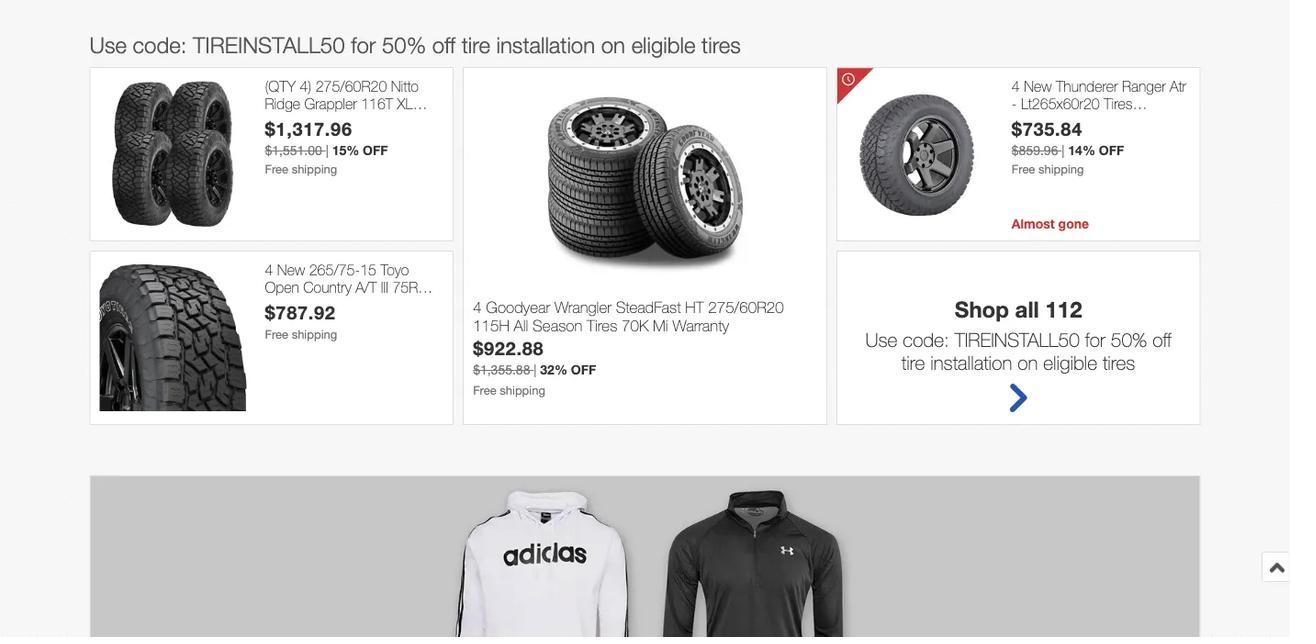 Task type: describe. For each thing, give the bounding box(es) containing it.
atr
[[1170, 77, 1187, 94]]

4 for $735.84
[[1012, 77, 1020, 94]]

for inside shop all 112 use code: tireinstall50 for 50% off tire installation on eligible tires
[[1085, 328, 1106, 351]]

free inside $787.92 free shipping
[[265, 328, 288, 342]]

installation inside shop all 112 use code: tireinstall50 for 50% off tire installation on eligible tires
[[930, 351, 1012, 374]]

275/60r20 inside (qty 4) 275/60r20 nitto ridge grappler 116t xl black wall tires
[[316, 77, 387, 94]]

tires inside 4 new 265/75-15 toyo open country a/t iii 75r r15 tires 88596
[[295, 296, 323, 313]]

warranty
[[673, 316, 729, 335]]

0 horizontal spatial tire
[[462, 32, 490, 57]]

ranger
[[1122, 77, 1166, 94]]

(qty
[[265, 77, 296, 94]]

iii
[[381, 278, 388, 296]]

eligible inside shop all 112 use code: tireinstall50 for 50% off tire installation on eligible tires
[[1043, 351, 1097, 374]]

tire inside shop all 112 use code: tireinstall50 for 50% off tire installation on eligible tires
[[902, 351, 925, 374]]

new for $735.84
[[1024, 77, 1052, 94]]

all
[[1015, 296, 1039, 322]]

4 new 265/75-15 toyo open country a/t iii 75r r15 tires 88596
[[265, 261, 418, 313]]

265/75-
[[309, 261, 360, 278]]

free inside the $735.84 $859.96 | 14% off free shipping
[[1012, 162, 1035, 177]]

$922.88
[[473, 337, 544, 359]]

shipping inside 4 goodyear wrangler steadfast ht 275/60r20 115h all season tires 70k mi warranty $922.88 $1,355.88 | 32% off free shipping
[[500, 384, 545, 398]]

nitto
[[391, 77, 419, 94]]

xl
[[397, 95, 413, 112]]

-
[[1012, 95, 1017, 112]]

off inside the $735.84 $859.96 | 14% off free shipping
[[1099, 143, 1124, 158]]

75r
[[392, 278, 418, 296]]

off inside shop all 112 use code: tireinstall50 for 50% off tire installation on eligible tires
[[1153, 328, 1172, 351]]

ridge
[[265, 95, 300, 112]]

4 inside 4 goodyear wrangler steadfast ht 275/60r20 115h all season tires 70k mi warranty $922.88 $1,355.88 | 32% off free shipping
[[473, 298, 482, 316]]

0 horizontal spatial use
[[90, 32, 127, 57]]

$787.92
[[265, 301, 336, 323]]

$735.84
[[1012, 118, 1083, 140]]

32%
[[540, 362, 567, 378]]

open
[[265, 278, 299, 296]]

tires inside (qty 4) 275/60r20 nitto ridge grappler 116t xl black wall tires
[[332, 112, 361, 130]]

0 horizontal spatial on
[[601, 32, 625, 57]]

shop all 112 use code: tireinstall50 for 50% off tire installation on eligible tires
[[865, 296, 1172, 374]]

88596
[[328, 296, 368, 313]]

$1,355.88
[[473, 362, 530, 378]]

14%
[[1068, 143, 1095, 158]]

15%
[[332, 143, 359, 158]]

$1,317.96
[[265, 118, 352, 140]]

| for $735.84
[[1062, 143, 1065, 158]]

0 horizontal spatial 50%
[[382, 32, 426, 57]]

goodyear
[[486, 298, 550, 316]]

all
[[514, 316, 528, 335]]

steadfast
[[616, 298, 681, 316]]

use code: tireinstall50 for 50% off tire installation on eligible tires
[[90, 32, 741, 57]]

country
[[303, 278, 351, 296]]

$787.92 free shipping
[[265, 301, 337, 342]]

112
[[1045, 296, 1082, 322]]

almost
[[1012, 216, 1055, 231]]

free inside "$1,317.96 $1,551.00 | 15% off free shipping"
[[265, 162, 288, 177]]

wrangler
[[555, 298, 612, 316]]

use inside shop all 112 use code: tireinstall50 for 50% off tire installation on eligible tires
[[865, 328, 898, 351]]

tires inside shop all 112 use code: tireinstall50 for 50% off tire installation on eligible tires
[[1103, 351, 1135, 374]]



Task type: locate. For each thing, give the bounding box(es) containing it.
1 vertical spatial tires
[[1103, 351, 1135, 374]]

wall
[[303, 112, 328, 130]]

1 horizontal spatial for
[[1085, 328, 1106, 351]]

shipping inside $787.92 free shipping
[[292, 328, 337, 342]]

$735.84 $859.96 | 14% off free shipping
[[1012, 118, 1124, 177]]

season
[[533, 316, 582, 335]]

| for $1,317.96
[[326, 143, 329, 158]]

on inside shop all 112 use code: tireinstall50 for 50% off tire installation on eligible tires
[[1018, 351, 1038, 374]]

tireinstall50
[[193, 32, 345, 57], [955, 328, 1080, 351]]

4 up -
[[1012, 77, 1020, 94]]

tires down grappler
[[332, 112, 361, 130]]

tireinstall50 up (qty
[[193, 32, 345, 57]]

shipping down the $1,355.88
[[500, 384, 545, 398]]

free down the $1,355.88
[[473, 384, 497, 398]]

4 new 265/75-15 toyo open country a/t iii 75r r15 tires 88596 link
[[265, 261, 444, 313]]

shipping
[[292, 162, 337, 177], [1039, 162, 1084, 177], [292, 328, 337, 342], [500, 384, 545, 398]]

1 vertical spatial 4
[[265, 261, 273, 278]]

shipping down "$787.92"
[[292, 328, 337, 342]]

0 horizontal spatial installation
[[496, 32, 595, 57]]

free down '$859.96'
[[1012, 162, 1035, 177]]

2 vertical spatial 4
[[473, 298, 482, 316]]

1 horizontal spatial tires
[[1103, 351, 1135, 374]]

ht
[[685, 298, 704, 316]]

tireinstall50 inside shop all 112 use code: tireinstall50 for 50% off tire installation on eligible tires
[[955, 328, 1080, 351]]

tires down wrangler
[[587, 316, 617, 335]]

off inside "$1,317.96 $1,551.00 | 15% off free shipping"
[[363, 143, 388, 158]]

1 vertical spatial on
[[1018, 351, 1038, 374]]

|
[[326, 143, 329, 158], [1062, 143, 1065, 158], [534, 362, 537, 378]]

new up lt265x60r20
[[1024, 77, 1052, 94]]

50%
[[382, 32, 426, 57], [1111, 328, 1147, 351]]

0 vertical spatial code:
[[133, 32, 187, 57]]

0 vertical spatial tires
[[702, 32, 741, 57]]

| inside "$1,317.96 $1,551.00 | 15% off free shipping"
[[326, 143, 329, 158]]

code:
[[133, 32, 187, 57], [903, 328, 949, 351]]

tireinstall50 down all on the right of the page
[[955, 328, 1080, 351]]

shipping inside the $735.84 $859.96 | 14% off free shipping
[[1039, 162, 1084, 177]]

off inside 4 goodyear wrangler steadfast ht 275/60r20 115h all season tires 70k mi warranty $922.88 $1,355.88 | 32% off free shipping
[[571, 362, 596, 378]]

1 horizontal spatial |
[[534, 362, 537, 378]]

4 for $787.92
[[265, 261, 273, 278]]

0 horizontal spatial eligible
[[631, 32, 696, 57]]

115h
[[473, 316, 510, 335]]

275/60r20
[[316, 77, 387, 94], [708, 298, 784, 316]]

1 vertical spatial tireinstall50
[[955, 328, 1080, 351]]

mi
[[653, 316, 668, 335]]

0 vertical spatial 50%
[[382, 32, 426, 57]]

0 vertical spatial tireinstall50
[[193, 32, 345, 57]]

tire
[[462, 32, 490, 57], [902, 351, 925, 374]]

for
[[351, 32, 376, 57], [1085, 328, 1106, 351]]

free down $1,551.00
[[265, 162, 288, 177]]

60
[[1102, 112, 1118, 130]]

tires inside 4 goodyear wrangler steadfast ht 275/60r20 115h all season tires 70k mi warranty $922.88 $1,355.88 | 32% off free shipping
[[587, 316, 617, 335]]

1 horizontal spatial tire
[[902, 351, 925, 374]]

1 vertical spatial new
[[277, 261, 305, 278]]

free inside 4 goodyear wrangler steadfast ht 275/60r20 115h all season tires 70k mi warranty $922.88 $1,355.88 | 32% off free shipping
[[473, 384, 497, 398]]

on
[[601, 32, 625, 57], [1018, 351, 1038, 374]]

0 horizontal spatial tireinstall50
[[193, 32, 345, 57]]

4 goodyear wrangler steadfast ht 275/60r20 115h all season tires 70k mi warranty link
[[473, 298, 817, 337]]

1 horizontal spatial installation
[[930, 351, 1012, 374]]

code: inside shop all 112 use code: tireinstall50 for 50% off tire installation on eligible tires
[[903, 328, 949, 351]]

275/60r20 inside 4 goodyear wrangler steadfast ht 275/60r20 115h all season tires 70k mi warranty $922.88 $1,355.88 | 32% off free shipping
[[708, 298, 784, 316]]

4 inside 4 new thunderer ranger atr - lt265x60r20 tires 2656020 265 60 20
[[1012, 77, 1020, 94]]

4 up 115h
[[473, 298, 482, 316]]

| inside 4 goodyear wrangler steadfast ht 275/60r20 115h all season tires 70k mi warranty $922.88 $1,355.88 | 32% off free shipping
[[534, 362, 537, 378]]

1 horizontal spatial on
[[1018, 351, 1038, 374]]

0 vertical spatial for
[[351, 32, 376, 57]]

1 horizontal spatial new
[[1024, 77, 1052, 94]]

$859.96
[[1012, 143, 1058, 158]]

1 horizontal spatial 4
[[473, 298, 482, 316]]

1 horizontal spatial tireinstall50
[[955, 328, 1080, 351]]

0 horizontal spatial 4
[[265, 261, 273, 278]]

black
[[265, 112, 298, 130]]

275/60r20 up grappler
[[316, 77, 387, 94]]

4 new thunderer ranger atr - lt265x60r20 tires 2656020 265 60 20
[[1012, 77, 1187, 130]]

0 horizontal spatial new
[[277, 261, 305, 278]]

50% inside shop all 112 use code: tireinstall50 for 50% off tire installation on eligible tires
[[1111, 328, 1147, 351]]

tires up 60
[[1104, 95, 1133, 112]]

toyo
[[381, 261, 409, 278]]

15
[[360, 261, 376, 278]]

4 goodyear wrangler steadfast ht 275/60r20 115h all season tires 70k mi warranty $922.88 $1,355.88 | 32% off free shipping
[[473, 298, 784, 398]]

lt265x60r20
[[1021, 95, 1100, 112]]

1 vertical spatial for
[[1085, 328, 1106, 351]]

gone
[[1058, 216, 1089, 231]]

0 vertical spatial new
[[1024, 77, 1052, 94]]

1 vertical spatial use
[[865, 328, 898, 351]]

new inside 4 new thunderer ranger atr - lt265x60r20 tires 2656020 265 60 20
[[1024, 77, 1052, 94]]

1 vertical spatial installation
[[930, 351, 1012, 374]]

4)
[[300, 77, 311, 94]]

| left '15%'
[[326, 143, 329, 158]]

4
[[1012, 77, 1020, 94], [265, 261, 273, 278], [473, 298, 482, 316]]

new inside 4 new 265/75-15 toyo open country a/t iii 75r r15 tires 88596
[[277, 261, 305, 278]]

$1,551.00
[[265, 143, 322, 158]]

0 horizontal spatial |
[[326, 143, 329, 158]]

tires down country
[[295, 296, 323, 313]]

116t
[[361, 95, 393, 112]]

use
[[90, 32, 127, 57], [865, 328, 898, 351]]

off
[[432, 32, 456, 57], [363, 143, 388, 158], [1099, 143, 1124, 158], [1153, 328, 1172, 351], [571, 362, 596, 378]]

1 vertical spatial tire
[[902, 351, 925, 374]]

thunderer
[[1056, 77, 1118, 94]]

2 horizontal spatial 4
[[1012, 77, 1020, 94]]

tires
[[1104, 95, 1133, 112], [332, 112, 361, 130], [295, 296, 323, 313], [587, 316, 617, 335]]

20
[[1122, 112, 1138, 130]]

shipping inside "$1,317.96 $1,551.00 | 15% off free shipping"
[[292, 162, 337, 177]]

2 horizontal spatial |
[[1062, 143, 1065, 158]]

0 vertical spatial installation
[[496, 32, 595, 57]]

(qty 4) 275/60r20 nitto ridge grappler 116t xl black wall tires
[[265, 77, 419, 130]]

0 vertical spatial use
[[90, 32, 127, 57]]

new up open
[[277, 261, 305, 278]]

0 vertical spatial 4
[[1012, 77, 1020, 94]]

free down r15
[[265, 328, 288, 342]]

new
[[1024, 77, 1052, 94], [277, 261, 305, 278]]

eligible
[[631, 32, 696, 57], [1043, 351, 1097, 374]]

(qty 4) 275/60r20 nitto ridge grappler 116t xl black wall tires link
[[265, 77, 444, 130]]

1 horizontal spatial code:
[[903, 328, 949, 351]]

1 horizontal spatial eligible
[[1043, 351, 1097, 374]]

1 vertical spatial 275/60r20
[[708, 298, 784, 316]]

| left 14%
[[1062, 143, 1065, 158]]

tires
[[702, 32, 741, 57], [1103, 351, 1135, 374]]

0 vertical spatial 275/60r20
[[316, 77, 387, 94]]

| inside the $735.84 $859.96 | 14% off free shipping
[[1062, 143, 1065, 158]]

1 horizontal spatial 50%
[[1111, 328, 1147, 351]]

shipping down 14%
[[1039, 162, 1084, 177]]

0 horizontal spatial for
[[351, 32, 376, 57]]

4 new thunderer ranger atr - lt265x60r20 tires 2656020 265 60 20 link
[[1012, 77, 1191, 130]]

installation
[[496, 32, 595, 57], [930, 351, 1012, 374]]

shop
[[955, 296, 1009, 322]]

2656020
[[1012, 112, 1069, 130]]

r15
[[265, 296, 291, 313]]

$1,317.96 $1,551.00 | 15% off free shipping
[[265, 118, 388, 177]]

0 vertical spatial eligible
[[631, 32, 696, 57]]

new for $787.92
[[277, 261, 305, 278]]

275/60r20 up warranty
[[708, 298, 784, 316]]

1 vertical spatial 50%
[[1111, 328, 1147, 351]]

1 horizontal spatial 275/60r20
[[708, 298, 784, 316]]

grappler
[[304, 95, 357, 112]]

tires inside 4 new thunderer ranger atr - lt265x60r20 tires 2656020 265 60 20
[[1104, 95, 1133, 112]]

almost gone
[[1012, 216, 1089, 231]]

1 vertical spatial eligible
[[1043, 351, 1097, 374]]

| left 32%
[[534, 362, 537, 378]]

265
[[1073, 112, 1098, 130]]

0 horizontal spatial code:
[[133, 32, 187, 57]]

1 vertical spatial code:
[[903, 328, 949, 351]]

1 horizontal spatial use
[[865, 328, 898, 351]]

shipping down $1,551.00
[[292, 162, 337, 177]]

a/t
[[356, 278, 377, 296]]

4 inside 4 new 265/75-15 toyo open country a/t iii 75r r15 tires 88596
[[265, 261, 273, 278]]

0 horizontal spatial 275/60r20
[[316, 77, 387, 94]]

free
[[265, 162, 288, 177], [1012, 162, 1035, 177], [265, 328, 288, 342], [473, 384, 497, 398]]

4 up open
[[265, 261, 273, 278]]

0 horizontal spatial tires
[[702, 32, 741, 57]]

0 vertical spatial on
[[601, 32, 625, 57]]

0 vertical spatial tire
[[462, 32, 490, 57]]

70k
[[622, 316, 649, 335]]



Task type: vqa. For each thing, say whether or not it's contained in the screenshot.
Payment corresponding to Payment details
no



